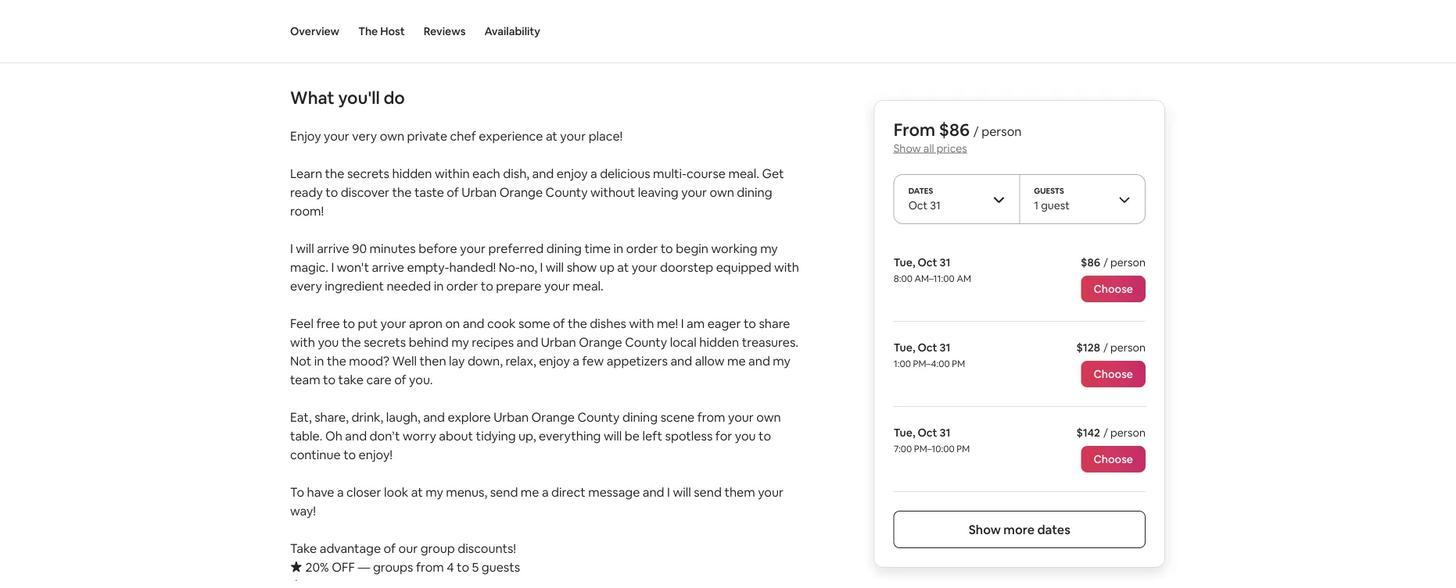 Task type: describe. For each thing, give the bounding box(es) containing it.
direct
[[551, 485, 586, 501]]

our
[[399, 541, 418, 557]]

appetizers
[[607, 353, 668, 369]]

equipped
[[716, 259, 772, 275]]

empty-
[[407, 259, 449, 275]]

1 send from the left
[[490, 485, 518, 501]]

choose link for $142
[[1081, 447, 1146, 473]]

spotless
[[665, 428, 713, 444]]

hosted
[[341, 14, 383, 30]]

4
[[447, 560, 454, 576]]

chef
[[450, 128, 476, 144]]

in inside feel free to put your apron on and cook some of the dishes with me! i am eager to share with you the secrets behind my recipes and urban orange county local hidden treasures. not in the mood? well then lay down, relax, enjoy a few appetizers and allow me and my team to take care of you.
[[314, 353, 324, 369]]

of right some
[[553, 316, 565, 332]]

handed!
[[449, 259, 496, 275]]

show all prices button
[[894, 141, 967, 155]]

off
[[332, 560, 355, 576]]

choose for $142
[[1094, 453, 1133, 467]]

and down local
[[671, 353, 692, 369]]

show
[[567, 259, 597, 275]]

show inside from $86 / person show all prices
[[894, 141, 921, 155]]

drink,
[[352, 409, 383, 425]]

not
[[290, 353, 312, 369]]

tue, for $86 / person
[[894, 256, 915, 270]]

what
[[290, 86, 335, 109]]

will inside to have a closer look at my menus, send me a direct message and i will send them your way!
[[673, 485, 691, 501]]

within
[[435, 165, 470, 181]]

the host
[[358, 24, 405, 38]]

oct for 1:00 pm–4:00 pm
[[918, 341, 937, 355]]

eager
[[708, 316, 741, 332]]

guest
[[1041, 199, 1070, 213]]

will up magic.
[[296, 240, 314, 257]]

discover
[[341, 184, 390, 200]]

/ inside from $86 / person show all prices
[[974, 123, 979, 139]]

host
[[380, 24, 405, 38]]

for
[[716, 428, 732, 444]]

and up worry
[[423, 409, 445, 425]]

ready
[[290, 184, 323, 200]]

choose for $86
[[1094, 282, 1133, 296]]

menus,
[[446, 485, 487, 501]]

3 hours · hosted in english
[[290, 14, 439, 30]]

person inside from $86 / person show all prices
[[982, 123, 1022, 139]]

learn the secrets hidden within each dish, and enjoy a delicious multi-course meal. get ready to discover the taste of urban orange county without leaving your own dining room!
[[290, 165, 784, 219]]

guests
[[1034, 186, 1064, 196]]

guests 1 guest
[[1034, 186, 1070, 213]]

1:00
[[894, 358, 911, 370]]

and down drink,
[[345, 428, 367, 444]]

pm–10:00
[[914, 443, 955, 456]]

ingredient
[[325, 278, 384, 294]]

31 for 1:00 pm–4:00 pm
[[940, 341, 951, 355]]

you inside 'eat, share, drink, laugh, and explore urban orange county dining scene from your own table. oh and don't worry about tidying up, everything will be left spotless for you to continue to enjoy!'
[[735, 428, 756, 444]]

about
[[439, 428, 473, 444]]

at inside to have a closer look at my menus, send me a direct message and i will send them your way!
[[411, 485, 423, 501]]

enjoy inside feel free to put your apron on and cook some of the dishes with me! i am eager to share with you the secrets behind my recipes and urban orange county local hidden treasures. not in the mood? well then lay down, relax, enjoy a few appetizers and allow me and my team to take care of you.
[[539, 353, 570, 369]]

at inside i  will arrive 90 minutes before your preferred dining time in order to begin working my magic. i won't arrive empty-handed! no-no, i will show up at your doorstep equipped with every ingredient needed in order to prepare your meal.
[[617, 259, 629, 275]]

in right the
[[386, 14, 395, 30]]

0 vertical spatial at
[[546, 128, 558, 144]]

meal. inside i  will arrive 90 minutes before your preferred dining time in order to begin working my magic. i won't arrive empty-handed! no-no, i will show up at your doorstep equipped with every ingredient needed in order to prepare your meal.
[[573, 278, 604, 294]]

to left take
[[323, 372, 336, 388]]

1 horizontal spatial with
[[629, 316, 654, 332]]

will inside 'eat, share, drink, laugh, and explore urban orange county dining scene from your own table. oh and don't worry about tidying up, everything will be left spotless for you to continue to enjoy!'
[[604, 428, 622, 444]]

few
[[582, 353, 604, 369]]

feel free to put your apron on and cook some of the dishes with me! i am eager to share with you the secrets behind my recipes and urban orange county local hidden treasures. not in the mood? well then lay down, relax, enjoy a few appetizers and allow me and my team to take care of you.
[[290, 316, 799, 388]]

to left enjoy! on the left bottom of page
[[343, 447, 356, 463]]

the left dishes
[[568, 316, 587, 332]]

overview
[[290, 24, 340, 38]]

reviews button
[[424, 0, 466, 63]]

enjoy
[[290, 128, 321, 144]]

of down well
[[394, 372, 406, 388]]

you inside feel free to put your apron on and cook some of the dishes with me! i am eager to share with you the secrets behind my recipes and urban orange county local hidden treasures. not in the mood? well then lay down, relax, enjoy a few appetizers and allow me and my team to take care of you.
[[318, 334, 339, 350]]

31 for 8:00 am–11:00 am
[[940, 256, 951, 270]]

eat, share, drink, laugh, and explore urban orange county dining scene from your own table. oh and don't worry about tidying up, everything will be left spotless for you to continue to enjoy!
[[290, 409, 781, 463]]

behind
[[409, 334, 449, 350]]

treasures.
[[742, 334, 799, 350]]

from
[[894, 118, 935, 141]]

and up relax,
[[517, 334, 538, 350]]

pm–4:00
[[913, 358, 950, 370]]

message
[[588, 485, 640, 501]]

eat,
[[290, 409, 312, 425]]

dining inside i  will arrive 90 minutes before your preferred dining time in order to begin working my magic. i won't arrive empty-handed! no-no, i will show up at your doorstep equipped with every ingredient needed in order to prepare your meal.
[[547, 240, 582, 257]]

dish,
[[503, 165, 530, 181]]

a right have
[[337, 485, 344, 501]]

and down treasures.
[[749, 353, 770, 369]]

in right the time on the left of the page
[[614, 240, 624, 257]]

preferred
[[488, 240, 544, 257]]

everything
[[539, 428, 601, 444]]

/ for $86
[[1104, 256, 1108, 270]]

feel
[[290, 316, 314, 332]]

your inside learn the secrets hidden within each dish, and enjoy a delicious multi-course meal. get ready to discover the taste of urban orange county without leaving your own dining room!
[[681, 184, 707, 200]]

discounts!
[[458, 541, 516, 557]]

groups
[[373, 560, 413, 576]]

in down empty-
[[434, 278, 444, 294]]

dates
[[1038, 522, 1071, 538]]

oct for 7:00 pm–10:00 pm
[[918, 426, 937, 440]]

orange inside learn the secrets hidden within each dish, and enjoy a delicious multi-course meal. get ready to discover the taste of urban orange county without leaving your own dining room!
[[500, 184, 543, 200]]

worry
[[403, 428, 436, 444]]

english
[[398, 14, 439, 30]]

am
[[957, 273, 971, 285]]

meal. inside learn the secrets hidden within each dish, and enjoy a delicious multi-course meal. get ready to discover the taste of urban orange county without leaving your own dining room!
[[729, 165, 759, 181]]

recipes
[[472, 334, 514, 350]]

i left won't
[[331, 259, 334, 275]]

the right learn
[[325, 165, 344, 181]]

tue, oct 31 1:00 pm–4:00 pm
[[894, 341, 965, 370]]

$142
[[1077, 426, 1101, 440]]

—
[[358, 560, 370, 576]]

to right for
[[759, 428, 771, 444]]

mood?
[[349, 353, 390, 369]]

dining inside learn the secrets hidden within each dish, and enjoy a delicious multi-course meal. get ready to discover the taste of urban orange county without leaving your own dining room!
[[737, 184, 772, 200]]

dining inside 'eat, share, drink, laugh, and explore urban orange county dining scene from your own table. oh and don't worry about tidying up, everything will be left spotless for you to continue to enjoy!'
[[623, 409, 658, 425]]

urban inside learn the secrets hidden within each dish, and enjoy a delicious multi-course meal. get ready to discover the taste of urban orange county without leaving your own dining room!
[[462, 184, 497, 200]]

oct for 8:00 am–11:00 am
[[918, 256, 937, 270]]

enjoy inside learn the secrets hidden within each dish, and enjoy a delicious multi-course meal. get ready to discover the taste of urban orange county without leaving your own dining room!
[[557, 165, 588, 181]]

a inside feel free to put your apron on and cook some of the dishes with me! i am eager to share with you the secrets behind my recipes and urban orange county local hidden treasures. not in the mood? well then lay down, relax, enjoy a few appetizers and allow me and my team to take care of you.
[[573, 353, 580, 369]]

$142 / person
[[1077, 426, 1146, 440]]

pm for $142
[[957, 443, 970, 456]]

oct for oct 31
[[909, 199, 928, 213]]

0 horizontal spatial order
[[447, 278, 478, 294]]

experience
[[479, 128, 543, 144]]

my up "lay"
[[451, 334, 469, 350]]

the up take
[[327, 353, 346, 369]]

of inside learn the secrets hidden within each dish, and enjoy a delicious multi-course meal. get ready to discover the taste of urban orange county without leaving your own dining room!
[[447, 184, 459, 200]]

own inside 'eat, share, drink, laugh, and explore urban orange county dining scene from your own table. oh and don't worry about tidying up, everything will be left spotless for you to continue to enjoy!'
[[757, 409, 781, 425]]

local
[[670, 334, 697, 350]]

of inside 'take advantage of our group discounts! ★ 20% off — groups from 4 to 5 guests'
[[384, 541, 396, 557]]

learn
[[290, 165, 322, 181]]

them
[[725, 485, 755, 501]]

will right no, in the top left of the page
[[546, 259, 564, 275]]

down,
[[468, 353, 503, 369]]

availability button
[[484, 0, 540, 63]]

to have a closer look at my menus, send me a direct message and i will send them your way!
[[290, 485, 784, 519]]

needed
[[387, 278, 431, 294]]

do
[[384, 86, 405, 109]]

county inside feel free to put your apron on and cook some of the dishes with me! i am eager to share with you the secrets behind my recipes and urban orange county local hidden treasures. not in the mood? well then lay down, relax, enjoy a few appetizers and allow me and my team to take care of you.
[[625, 334, 667, 350]]

way!
[[290, 503, 316, 519]]

orange inside 'eat, share, drink, laugh, and explore urban orange county dining scene from your own table. oh and don't worry about tidying up, everything will be left spotless for you to continue to enjoy!'
[[532, 409, 575, 425]]

without
[[591, 184, 635, 200]]

group
[[421, 541, 455, 557]]

the
[[358, 24, 378, 38]]

person for $142 / person
[[1111, 426, 1146, 440]]

hidden inside feel free to put your apron on and cook some of the dishes with me! i am eager to share with you the secrets behind my recipes and urban orange county local hidden treasures. not in the mood? well then lay down, relax, enjoy a few appetizers and allow me and my team to take care of you.
[[699, 334, 739, 350]]

up
[[600, 259, 615, 275]]

scene
[[661, 409, 695, 425]]

you'll
[[338, 86, 380, 109]]

dishes
[[590, 316, 626, 332]]

from for 4
[[416, 560, 444, 576]]

i right no, in the top left of the page
[[540, 259, 543, 275]]

then
[[420, 353, 446, 369]]

to down handed!
[[481, 278, 493, 294]]



Task type: vqa. For each thing, say whether or not it's contained in the screenshot.
'away' inside Watsonville, California 22 Miles Away Dec 10 – 15 $169 Night
no



Task type: locate. For each thing, give the bounding box(es) containing it.
county inside 'eat, share, drink, laugh, and explore urban orange county dining scene from your own table. oh and don't worry about tidying up, everything will be left spotless for you to continue to enjoy!'
[[578, 409, 620, 425]]

1 vertical spatial $86
[[1081, 256, 1101, 270]]

1 choose link from the top
[[1081, 276, 1146, 303]]

tue, up 1:00
[[894, 341, 915, 355]]

31 up pm–4:00
[[940, 341, 951, 355]]

5
[[472, 560, 479, 576]]

your left very on the left of the page
[[324, 128, 349, 144]]

to right ready
[[326, 184, 338, 200]]

and inside to have a closer look at my menus, send me a direct message and i will send them your way!
[[643, 485, 664, 501]]

0 vertical spatial pm
[[952, 358, 965, 370]]

1 vertical spatial enjoy
[[539, 353, 570, 369]]

31 for oct 31
[[930, 199, 941, 213]]

0 horizontal spatial you
[[318, 334, 339, 350]]

send
[[490, 485, 518, 501], [694, 485, 722, 501]]

·
[[335, 14, 338, 30]]

secrets inside feel free to put your apron on and cook some of the dishes with me! i am eager to share with you the secrets behind my recipes and urban orange county local hidden treasures. not in the mood? well then lay down, relax, enjoy a few appetizers and allow me and my team to take care of you.
[[364, 334, 406, 350]]

oct inside the tue, oct 31 7:00 pm–10:00 pm
[[918, 426, 937, 440]]

2 vertical spatial urban
[[494, 409, 529, 425]]

at right 'look'
[[411, 485, 423, 501]]

leaving
[[638, 184, 679, 200]]

private
[[407, 128, 447, 144]]

1 horizontal spatial own
[[710, 184, 734, 200]]

enjoy!
[[359, 447, 393, 463]]

pm inside tue, oct 31 1:00 pm–4:00 pm
[[952, 358, 965, 370]]

20%
[[305, 560, 329, 576]]

0 vertical spatial $86
[[939, 118, 970, 141]]

1 vertical spatial you
[[735, 428, 756, 444]]

order down handed!
[[447, 278, 478, 294]]

0 horizontal spatial show
[[894, 141, 921, 155]]

from for your
[[697, 409, 725, 425]]

90
[[352, 240, 367, 257]]

delicious
[[600, 165, 650, 181]]

in
[[386, 14, 395, 30], [614, 240, 624, 257], [434, 278, 444, 294], [314, 353, 324, 369]]

1 vertical spatial pm
[[957, 443, 970, 456]]

show down from
[[894, 141, 921, 155]]

0 vertical spatial choose link
[[1081, 276, 1146, 303]]

the
[[325, 165, 344, 181], [392, 184, 412, 200], [568, 316, 587, 332], [342, 334, 361, 350], [327, 353, 346, 369]]

2 vertical spatial choose link
[[1081, 447, 1146, 473]]

a up without
[[591, 165, 597, 181]]

your inside 'eat, share, drink, laugh, and explore urban orange county dining scene from your own table. oh and don't worry about tidying up, everything will be left spotless for you to continue to enjoy!'
[[728, 409, 754, 425]]

1 vertical spatial secrets
[[364, 334, 406, 350]]

1 vertical spatial from
[[416, 560, 444, 576]]

urban down each
[[462, 184, 497, 200]]

on
[[445, 316, 460, 332]]

2 send from the left
[[694, 485, 722, 501]]

and inside learn the secrets hidden within each dish, and enjoy a delicious multi-course meal. get ready to discover the taste of urban orange county without leaving your own dining room!
[[532, 165, 554, 181]]

pm right "pm–10:00"
[[957, 443, 970, 456]]

choose link for $86
[[1081, 276, 1146, 303]]

0 horizontal spatial send
[[490, 485, 518, 501]]

show more dates
[[969, 522, 1071, 538]]

31 up "pm–10:00"
[[940, 426, 951, 440]]

tue, inside the tue, oct 31 7:00 pm–10:00 pm
[[894, 426, 915, 440]]

my up equipped
[[760, 240, 778, 257]]

2 horizontal spatial at
[[617, 259, 629, 275]]

oct inside tue, oct 31 8:00 am–11:00 am
[[918, 256, 937, 270]]

share
[[759, 316, 790, 332]]

0 horizontal spatial from
[[416, 560, 444, 576]]

county up "everything"
[[578, 409, 620, 425]]

every
[[290, 278, 322, 294]]

31 inside tue, oct 31 8:00 am–11:00 am
[[940, 256, 951, 270]]

my inside to have a closer look at my menus, send me a direct message and i will send them your way!
[[426, 485, 443, 501]]

secrets inside learn the secrets hidden within each dish, and enjoy a delicious multi-course meal. get ready to discover the taste of urban orange county without leaving your own dining room!
[[347, 165, 390, 181]]

1
[[1034, 199, 1039, 213]]

don't
[[370, 428, 400, 444]]

to inside learn the secrets hidden within each dish, and enjoy a delicious multi-course meal. get ready to discover the taste of urban orange county without leaving your own dining room!
[[326, 184, 338, 200]]

your right up
[[632, 259, 657, 275]]

of left our
[[384, 541, 396, 557]]

cook
[[487, 316, 516, 332]]

from inside 'take advantage of our group discounts! ★ 20% off — groups from 4 to 5 guests'
[[416, 560, 444, 576]]

own right very on the left of the page
[[380, 128, 404, 144]]

1 tue, from the top
[[894, 256, 915, 270]]

i inside to have a closer look at my menus, send me a direct message and i will send them your way!
[[667, 485, 670, 501]]

tue, inside tue, oct 31 1:00 pm–4:00 pm
[[894, 341, 915, 355]]

secrets up discover
[[347, 165, 390, 181]]

0 vertical spatial secrets
[[347, 165, 390, 181]]

taste
[[414, 184, 444, 200]]

31 up am–11:00
[[940, 256, 951, 270]]

and right dish,
[[532, 165, 554, 181]]

me right allow
[[727, 353, 746, 369]]

2 tue, from the top
[[894, 341, 915, 355]]

tue,
[[894, 256, 915, 270], [894, 341, 915, 355], [894, 426, 915, 440]]

0 vertical spatial arrive
[[317, 240, 349, 257]]

$128
[[1077, 341, 1101, 355]]

dining up be
[[623, 409, 658, 425]]

orange up few
[[579, 334, 622, 350]]

you down free
[[318, 334, 339, 350]]

1 vertical spatial hidden
[[699, 334, 739, 350]]

choose link down the "$142 / person"
[[1081, 447, 1146, 473]]

urban inside 'eat, share, drink, laugh, and explore urban orange county dining scene from your own table. oh and don't worry about tidying up, everything will be left spotless for you to continue to enjoy!'
[[494, 409, 529, 425]]

table.
[[290, 428, 323, 444]]

to left the put
[[343, 316, 355, 332]]

oct down 'dates'
[[909, 199, 928, 213]]

$86
[[939, 118, 970, 141], [1081, 256, 1101, 270]]

2 vertical spatial orange
[[532, 409, 575, 425]]

0 vertical spatial show
[[894, 141, 921, 155]]

2 choose from the top
[[1094, 368, 1133, 382]]

your inside to have a closer look at my menus, send me a direct message and i will send them your way!
[[758, 485, 784, 501]]

1 vertical spatial own
[[710, 184, 734, 200]]

the down the put
[[342, 334, 361, 350]]

1 vertical spatial at
[[617, 259, 629, 275]]

3 choose from the top
[[1094, 453, 1133, 467]]

meal. down show
[[573, 278, 604, 294]]

2 horizontal spatial with
[[774, 259, 799, 275]]

my inside i  will arrive 90 minutes before your preferred dining time in order to begin working my magic. i won't arrive empty-handed! no-no, i will show up at your doorstep equipped with every ingredient needed in order to prepare your meal.
[[760, 240, 778, 257]]

secrets up mood?
[[364, 334, 406, 350]]

free
[[316, 316, 340, 332]]

me inside feel free to put your apron on and cook some of the dishes with me! i am eager to share with you the secrets behind my recipes and urban orange county local hidden treasures. not in the mood? well then lay down, relax, enjoy a few appetizers and allow me and my team to take care of you.
[[727, 353, 746, 369]]

course
[[687, 165, 726, 181]]

0 horizontal spatial arrive
[[317, 240, 349, 257]]

county up appetizers
[[625, 334, 667, 350]]

your left place!
[[560, 128, 586, 144]]

care
[[366, 372, 392, 388]]

own down course on the left top of the page
[[710, 184, 734, 200]]

allow
[[695, 353, 725, 369]]

orange up "everything"
[[532, 409, 575, 425]]

i up magic.
[[290, 240, 293, 257]]

i right message
[[667, 485, 670, 501]]

oct up "pm–10:00"
[[918, 426, 937, 440]]

at right experience
[[546, 128, 558, 144]]

to left share
[[744, 316, 756, 332]]

choose link down $86 / person
[[1081, 276, 1146, 303]]

1 horizontal spatial show
[[969, 522, 1001, 538]]

orange inside feel free to put your apron on and cook some of the dishes with me! i am eager to share with you the secrets behind my recipes and urban orange county local hidden treasures. not in the mood? well then lay down, relax, enjoy a few appetizers and allow me and my team to take care of you.
[[579, 334, 622, 350]]

hidden inside learn the secrets hidden within each dish, and enjoy a delicious multi-course meal. get ready to discover the taste of urban orange county without leaving your own dining room!
[[392, 165, 432, 181]]

0 horizontal spatial hidden
[[392, 165, 432, 181]]

enjoy
[[557, 165, 588, 181], [539, 353, 570, 369]]

your
[[324, 128, 349, 144], [560, 128, 586, 144], [681, 184, 707, 200], [460, 240, 486, 257], [632, 259, 657, 275], [544, 278, 570, 294], [381, 316, 406, 332], [728, 409, 754, 425], [758, 485, 784, 501]]

at
[[546, 128, 558, 144], [617, 259, 629, 275], [411, 485, 423, 501]]

your up for
[[728, 409, 754, 425]]

choose down $86 / person
[[1094, 282, 1133, 296]]

put
[[358, 316, 378, 332]]

0 horizontal spatial at
[[411, 485, 423, 501]]

the left 'taste'
[[392, 184, 412, 200]]

1 horizontal spatial $86
[[1081, 256, 1101, 270]]

$86 / person
[[1081, 256, 1146, 270]]

me!
[[657, 316, 678, 332]]

/ for $142
[[1104, 426, 1108, 440]]

3
[[290, 14, 297, 30]]

31 down 'dates'
[[930, 199, 941, 213]]

2 vertical spatial county
[[578, 409, 620, 425]]

explore
[[448, 409, 491, 425]]

to inside 'take advantage of our group discounts! ★ 20% off — groups from 4 to 5 guests'
[[457, 560, 469, 576]]

dining up show
[[547, 240, 582, 257]]

will down spotless at the bottom of the page
[[673, 485, 691, 501]]

1 horizontal spatial send
[[694, 485, 722, 501]]

own inside learn the secrets hidden within each dish, and enjoy a delicious multi-course meal. get ready to discover the taste of urban orange county without leaving your own dining room!
[[710, 184, 734, 200]]

left
[[643, 428, 662, 444]]

you
[[318, 334, 339, 350], [735, 428, 756, 444]]

working
[[711, 240, 758, 257]]

in right not
[[314, 353, 324, 369]]

pm inside the tue, oct 31 7:00 pm–10:00 pm
[[957, 443, 970, 456]]

hours
[[300, 14, 332, 30]]

2 horizontal spatial own
[[757, 409, 781, 425]]

7:00
[[894, 443, 912, 456]]

up,
[[519, 428, 536, 444]]

your right them
[[758, 485, 784, 501]]

enjoy left the delicious
[[557, 165, 588, 181]]

choose link
[[1081, 276, 1146, 303], [1081, 361, 1146, 388], [1081, 447, 1146, 473]]

your up handed!
[[460, 240, 486, 257]]

your down course on the left top of the page
[[681, 184, 707, 200]]

meal. left 'get'
[[729, 165, 759, 181]]

order right the time on the left of the page
[[626, 240, 658, 257]]

hidden down eager
[[699, 334, 739, 350]]

0 horizontal spatial meal.
[[573, 278, 604, 294]]

8:00
[[894, 273, 913, 285]]

1 horizontal spatial you
[[735, 428, 756, 444]]

0 vertical spatial meal.
[[729, 165, 759, 181]]

to
[[326, 184, 338, 200], [661, 240, 673, 257], [481, 278, 493, 294], [343, 316, 355, 332], [744, 316, 756, 332], [323, 372, 336, 388], [759, 428, 771, 444], [343, 447, 356, 463], [457, 560, 469, 576]]

and
[[532, 165, 554, 181], [463, 316, 485, 332], [517, 334, 538, 350], [671, 353, 692, 369], [749, 353, 770, 369], [423, 409, 445, 425], [345, 428, 367, 444], [643, 485, 664, 501]]

1 horizontal spatial arrive
[[372, 259, 404, 275]]

31 for 7:00 pm–10:00 pm
[[940, 426, 951, 440]]

show inside show more dates link
[[969, 522, 1001, 538]]

my down treasures.
[[773, 353, 791, 369]]

2 vertical spatial dining
[[623, 409, 658, 425]]

2 horizontal spatial dining
[[737, 184, 772, 200]]

0 vertical spatial enjoy
[[557, 165, 588, 181]]

own down treasures.
[[757, 409, 781, 425]]

0 vertical spatial hidden
[[392, 165, 432, 181]]

what you'll do
[[290, 86, 405, 109]]

will left be
[[604, 428, 622, 444]]

with inside i  will arrive 90 minutes before your preferred dining time in order to begin working my magic. i won't arrive empty-handed! no-no, i will show up at your doorstep equipped with every ingredient needed in order to prepare your meal.
[[774, 259, 799, 275]]

1 horizontal spatial from
[[697, 409, 725, 425]]

0 vertical spatial dining
[[737, 184, 772, 200]]

your down show
[[544, 278, 570, 294]]

0 vertical spatial you
[[318, 334, 339, 350]]

0 horizontal spatial me
[[521, 485, 539, 501]]

oct inside dates oct 31
[[909, 199, 928, 213]]

1 vertical spatial arrive
[[372, 259, 404, 275]]

take advantage of our group discounts! ★ 20% off — groups from 4 to 5 guests
[[290, 541, 520, 576]]

with down feel on the left bottom
[[290, 334, 315, 350]]

a
[[591, 165, 597, 181], [573, 353, 580, 369], [337, 485, 344, 501], [542, 485, 549, 501]]

0 vertical spatial orange
[[500, 184, 543, 200]]

secrets
[[347, 165, 390, 181], [364, 334, 406, 350]]

3 tue, from the top
[[894, 426, 915, 440]]

send left them
[[694, 485, 722, 501]]

1 horizontal spatial meal.
[[729, 165, 759, 181]]

1 vertical spatial county
[[625, 334, 667, 350]]

1 horizontal spatial order
[[626, 240, 658, 257]]

0 vertical spatial own
[[380, 128, 404, 144]]

doorstep
[[660, 259, 713, 275]]

a left "direct" on the left bottom
[[542, 485, 549, 501]]

take
[[338, 372, 364, 388]]

0 vertical spatial county
[[546, 184, 588, 200]]

0 vertical spatial choose
[[1094, 282, 1133, 296]]

31 inside dates oct 31
[[930, 199, 941, 213]]

i  will arrive 90 minutes before your preferred dining time in order to begin working my magic. i won't arrive empty-handed! no-no, i will show up at your doorstep equipped with every ingredient needed in order to prepare your meal.
[[290, 240, 799, 294]]

0 vertical spatial tue,
[[894, 256, 915, 270]]

with right equipped
[[774, 259, 799, 275]]

1 vertical spatial choose
[[1094, 368, 1133, 382]]

minutes
[[370, 240, 416, 257]]

1 vertical spatial meal.
[[573, 278, 604, 294]]

0 vertical spatial order
[[626, 240, 658, 257]]

1 horizontal spatial me
[[727, 353, 746, 369]]

2 vertical spatial choose
[[1094, 453, 1133, 467]]

county left without
[[546, 184, 588, 200]]

choose link down $128 / person
[[1081, 361, 1146, 388]]

0 vertical spatial me
[[727, 353, 746, 369]]

1 vertical spatial choose link
[[1081, 361, 1146, 388]]

dates oct 31
[[909, 186, 941, 213]]

1 vertical spatial order
[[447, 278, 478, 294]]

oct inside tue, oct 31 1:00 pm–4:00 pm
[[918, 341, 937, 355]]

tue, up the 7:00
[[894, 426, 915, 440]]

to left begin
[[661, 240, 673, 257]]

1 choose from the top
[[1094, 282, 1133, 296]]

show left the more
[[969, 522, 1001, 538]]

to left 5
[[457, 560, 469, 576]]

1 horizontal spatial dining
[[623, 409, 658, 425]]

county inside learn the secrets hidden within each dish, and enjoy a delicious multi-course meal. get ready to discover the taste of urban orange county without leaving your own dining room!
[[546, 184, 588, 200]]

time
[[585, 240, 611, 257]]

before
[[419, 240, 457, 257]]

tue, for $128 / person
[[894, 341, 915, 355]]

enjoy right relax,
[[539, 353, 570, 369]]

tue, for $142 / person
[[894, 426, 915, 440]]

1 vertical spatial show
[[969, 522, 1001, 538]]

take
[[290, 541, 317, 557]]

pm for $128
[[952, 358, 965, 370]]

dining down 'get'
[[737, 184, 772, 200]]

person for $128 / person
[[1111, 341, 1146, 355]]

person for $86 / person
[[1111, 256, 1146, 270]]

2 choose link from the top
[[1081, 361, 1146, 388]]

1 vertical spatial tue,
[[894, 341, 915, 355]]

/
[[974, 123, 979, 139], [1104, 256, 1108, 270], [1104, 341, 1108, 355], [1104, 426, 1108, 440]]

0 horizontal spatial dining
[[547, 240, 582, 257]]

$86 inside from $86 / person show all prices
[[939, 118, 970, 141]]

/ for $128
[[1104, 341, 1108, 355]]

1 vertical spatial with
[[629, 316, 654, 332]]

1 horizontal spatial hidden
[[699, 334, 739, 350]]

from down 'group'
[[416, 560, 444, 576]]

at right up
[[617, 259, 629, 275]]

0 horizontal spatial $86
[[939, 118, 970, 141]]

0 horizontal spatial own
[[380, 128, 404, 144]]

0 horizontal spatial with
[[290, 334, 315, 350]]

a inside learn the secrets hidden within each dish, and enjoy a delicious multi-course meal. get ready to discover the taste of urban orange county without leaving your own dining room!
[[591, 165, 597, 181]]

of down 'within'
[[447, 184, 459, 200]]

tue, oct 31 7:00 pm–10:00 pm
[[894, 426, 970, 456]]

a left few
[[573, 353, 580, 369]]

enjoy your very own private chef experience at your place!
[[290, 128, 623, 144]]

oct
[[909, 199, 928, 213], [918, 256, 937, 270], [918, 341, 937, 355], [918, 426, 937, 440]]

with left me!
[[629, 316, 654, 332]]

oh
[[325, 428, 342, 444]]

choose link for $128
[[1081, 361, 1146, 388]]

1 vertical spatial me
[[521, 485, 539, 501]]

2 vertical spatial at
[[411, 485, 423, 501]]

from $86 / person show all prices
[[894, 118, 1022, 155]]

me left "direct" on the left bottom
[[521, 485, 539, 501]]

31 inside tue, oct 31 1:00 pm–4:00 pm
[[940, 341, 951, 355]]

some
[[519, 316, 550, 332]]

0 vertical spatial from
[[697, 409, 725, 425]]

reviews
[[424, 24, 466, 38]]

arrive down the minutes
[[372, 259, 404, 275]]

0 vertical spatial with
[[774, 259, 799, 275]]

tidying
[[476, 428, 516, 444]]

from inside 'eat, share, drink, laugh, and explore urban orange county dining scene from your own table. oh and don't worry about tidying up, everything will be left spotless for you to continue to enjoy!'
[[697, 409, 725, 425]]

urban inside feel free to put your apron on and cook some of the dishes with me! i am eager to share with you the secrets behind my recipes and urban orange county local hidden treasures. not in the mood? well then lay down, relax, enjoy a few appetizers and allow me and my team to take care of you.
[[541, 334, 576, 350]]

your inside feel free to put your apron on and cook some of the dishes with me! i am eager to share with you the secrets behind my recipes and urban orange county local hidden treasures. not in the mood? well then lay down, relax, enjoy a few appetizers and allow me and my team to take care of you.
[[381, 316, 406, 332]]

me inside to have a closer look at my menus, send me a direct message and i will send them your way!
[[521, 485, 539, 501]]

county
[[546, 184, 588, 200], [625, 334, 667, 350], [578, 409, 620, 425]]

1 horizontal spatial at
[[546, 128, 558, 144]]

1 vertical spatial dining
[[547, 240, 582, 257]]

tue, inside tue, oct 31 8:00 am–11:00 am
[[894, 256, 915, 270]]

oct up pm–4:00
[[918, 341, 937, 355]]

have
[[307, 485, 334, 501]]

2 vertical spatial with
[[290, 334, 315, 350]]

and right message
[[643, 485, 664, 501]]

your right the put
[[381, 316, 406, 332]]

3 choose link from the top
[[1081, 447, 1146, 473]]

urban down some
[[541, 334, 576, 350]]

1 vertical spatial orange
[[579, 334, 622, 350]]

31 inside the tue, oct 31 7:00 pm–10:00 pm
[[940, 426, 951, 440]]

from up for
[[697, 409, 725, 425]]

i left the am in the left of the page
[[681, 316, 684, 332]]

tue, up 8:00
[[894, 256, 915, 270]]

i inside feel free to put your apron on and cook some of the dishes with me! i am eager to share with you the secrets behind my recipes and urban orange county local hidden treasures. not in the mood? well then lay down, relax, enjoy a few appetizers and allow me and my team to take care of you.
[[681, 316, 684, 332]]

place!
[[589, 128, 623, 144]]

choose for $128
[[1094, 368, 1133, 382]]

2 vertical spatial own
[[757, 409, 781, 425]]

am
[[687, 316, 705, 332]]

dining
[[737, 184, 772, 200], [547, 240, 582, 257], [623, 409, 658, 425]]

orange down dish,
[[500, 184, 543, 200]]

and right on
[[463, 316, 485, 332]]

0 vertical spatial urban
[[462, 184, 497, 200]]

$128 / person
[[1077, 341, 1146, 355]]

1 vertical spatial urban
[[541, 334, 576, 350]]

2 vertical spatial tue,
[[894, 426, 915, 440]]

person
[[982, 123, 1022, 139], [1111, 256, 1146, 270], [1111, 341, 1146, 355], [1111, 426, 1146, 440]]



